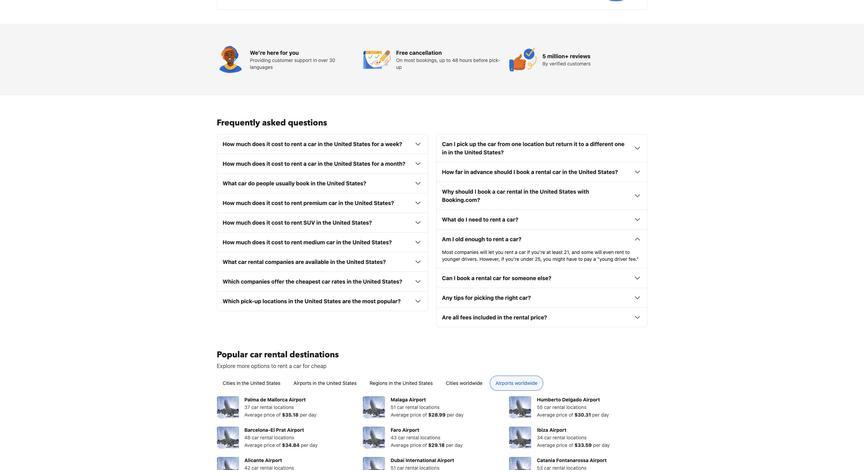 Task type: vqa. For each thing, say whether or not it's contained in the screenshot.
Anderson on the top of the page
no



Task type: locate. For each thing, give the bounding box(es) containing it.
"young
[[597, 256, 613, 262]]

for right 'tips'
[[465, 295, 473, 301]]

up
[[439, 57, 445, 63], [396, 64, 402, 70], [470, 141, 476, 147], [255, 299, 261, 305]]

the down how much does it cost to rent suv in the united states? dropdown button
[[343, 240, 351, 246]]

0 horizontal spatial should
[[455, 189, 474, 195]]

1 can from the top
[[442, 141, 453, 147]]

i up why should i book a car rental in the united states with booking.com?
[[514, 169, 515, 175]]

airport down '$29.18'
[[437, 458, 454, 464]]

average
[[244, 412, 263, 418], [391, 412, 409, 418], [537, 412, 555, 418], [244, 443, 263, 449], [391, 443, 409, 449], [537, 443, 555, 449]]

1 horizontal spatial do
[[458, 217, 464, 223]]

i inside dropdown button
[[514, 169, 515, 175]]

mallorca
[[267, 397, 288, 403]]

for left "cheap" at the left bottom of page
[[303, 363, 310, 370]]

a inside why should i book a car rental in the united states with booking.com?
[[492, 189, 496, 195]]

1 will from the left
[[480, 250, 487, 255]]

can for can i book a rental car for someone else?
[[442, 275, 453, 282]]

1 vertical spatial can
[[442, 275, 453, 282]]

and
[[572, 250, 580, 255]]

you're up 25,
[[531, 250, 545, 255]]

the left popular?
[[352, 299, 361, 305]]

companies up drivers. on the right bottom
[[455, 250, 479, 255]]

average up alicante
[[244, 443, 263, 449]]

0 vertical spatial companies
[[455, 250, 479, 255]]

price inside ibiza airport 34 car rental locations average price of $33.59 per day
[[556, 443, 568, 449]]

locations inside humberto delgado airport 55 car rental locations average price of $30.31 per day
[[567, 405, 587, 411]]

free cancellation on most bookings, up to 48 hours before pick- up
[[396, 50, 501, 70]]

0 vertical spatial most
[[404, 57, 415, 63]]

1 horizontal spatial airports
[[496, 381, 514, 387]]

1 worldwide from the left
[[460, 381, 483, 387]]

all
[[453, 315, 459, 321]]

a right the enough
[[506, 236, 509, 243]]

2 can from the top
[[442, 275, 453, 282]]

in inside 'we're here for you providing customer support in over 30 languages'
[[313, 57, 317, 63]]

cities worldwide button
[[440, 376, 488, 391]]

we're
[[250, 50, 266, 56]]

to right options at left bottom
[[271, 363, 276, 370]]

0 horizontal spatial 48
[[244, 435, 251, 441]]

0 horizontal spatial do
[[248, 181, 255, 187]]

2 which from the top
[[223, 299, 240, 305]]

which pick-up locations in the united states are the most popular? button
[[223, 298, 422, 306]]

2 one from the left
[[615, 141, 625, 147]]

you're left under
[[506, 256, 519, 262]]

much for how much does it cost to rent premium car in the united states?
[[236, 200, 251, 206]]

most right on
[[404, 57, 415, 63]]

different
[[590, 141, 613, 147]]

popular
[[217, 350, 248, 361]]

pay
[[584, 256, 592, 262]]

1 vertical spatial pick-
[[241, 299, 255, 305]]

worldwide for cities worldwide
[[460, 381, 483, 387]]

average down 51
[[391, 412, 409, 418]]

airports inside button
[[496, 381, 514, 387]]

0 vertical spatial what
[[223, 181, 237, 187]]

5 cost from the top
[[272, 240, 283, 246]]

you up support
[[289, 50, 299, 56]]

2 cost from the top
[[272, 161, 283, 167]]

to left pay
[[578, 256, 583, 262]]

one
[[512, 141, 522, 147], [615, 141, 625, 147]]

most companies will let you rent a car if you're at least 21, and some will even rent to younger drivers. however, if you're under 25, you might have to pay a "young driver fee."
[[442, 250, 639, 262]]

1 cost from the top
[[272, 141, 283, 147]]

price inside faro airport 43 car rental locations average price of $29.18 per day
[[410, 443, 421, 449]]

1 horizontal spatial 48
[[452, 57, 458, 63]]

cheap car rental at ibiza airport – ibz image
[[509, 427, 532, 449]]

airport up $35.18
[[289, 397, 306, 403]]

48 left hours
[[452, 57, 458, 63]]

cost down "asked"
[[272, 141, 283, 147]]

states up mallorca
[[266, 381, 281, 387]]

0 vertical spatial 48
[[452, 57, 458, 63]]

airports up cheap car rental at humberto delgado airport – lis image
[[496, 381, 514, 387]]

2 much from the top
[[236, 161, 251, 167]]

0 vertical spatial if
[[527, 250, 530, 255]]

2 worldwide from the left
[[515, 381, 538, 387]]

a down drivers. on the right bottom
[[472, 275, 475, 282]]

location
[[523, 141, 544, 147]]

rental inside palma de mallorca airport 37 car rental locations average price of $35.18 per day
[[260, 405, 272, 411]]

0 horizontal spatial airports
[[294, 381, 312, 387]]

day inside ibiza airport 34 car rental locations average price of $33.59 per day
[[602, 443, 610, 449]]

to right return
[[579, 141, 584, 147]]

million+
[[547, 53, 569, 59]]

a down can i pick up the car from one location but return it to a different one in in the united states?
[[531, 169, 534, 175]]

rent
[[291, 141, 302, 147], [291, 161, 302, 167], [291, 200, 302, 206], [490, 217, 501, 223], [291, 220, 302, 226], [493, 236, 504, 243], [291, 240, 302, 246], [505, 250, 514, 255], [615, 250, 624, 255], [278, 363, 288, 370]]

day right $35.18
[[309, 412, 317, 418]]

0 vertical spatial should
[[494, 169, 512, 175]]

day
[[309, 412, 317, 418], [456, 412, 464, 418], [601, 412, 609, 418], [310, 443, 318, 449], [455, 443, 463, 449], [602, 443, 610, 449]]

up inside can i pick up the car from one location but return it to a different one in in the united states?
[[470, 141, 476, 147]]

i left pick
[[454, 141, 456, 147]]

companies for will
[[455, 250, 479, 255]]

how for how much does it cost to rent premium car in the united states?
[[223, 200, 235, 206]]

airport up $30.31
[[583, 397, 600, 403]]

1 vertical spatial do
[[458, 217, 464, 223]]

average inside malaga airport 51 car rental locations average price of $28.99 per day
[[391, 412, 409, 418]]

1 horizontal spatial you're
[[531, 250, 545, 255]]

destinations
[[290, 350, 339, 361]]

how for how much does it cost to rent a car in the united states for a week?
[[223, 141, 235, 147]]

you right let
[[495, 250, 504, 255]]

you down the at on the bottom of the page
[[543, 256, 551, 262]]

0 vertical spatial pick-
[[489, 57, 501, 63]]

suv
[[304, 220, 315, 226]]

rental inside popular car rental destinations explore more options to rent a car for cheap
[[264, 350, 288, 361]]

per right $33.59
[[593, 443, 601, 449]]

3 cost from the top
[[272, 200, 283, 206]]

the down "cheap" at the left bottom of page
[[318, 381, 325, 387]]

worldwide inside button
[[460, 381, 483, 387]]

a
[[304, 141, 307, 147], [381, 141, 384, 147], [586, 141, 589, 147], [304, 161, 307, 167], [381, 161, 384, 167], [531, 169, 534, 175], [492, 189, 496, 195], [502, 217, 506, 223], [506, 236, 509, 243], [515, 250, 518, 255], [594, 256, 596, 262], [472, 275, 475, 282], [289, 363, 292, 370]]

cheap car rental at barcelona-el prat airport – bcn image
[[217, 427, 239, 449]]

i left 'need'
[[466, 217, 467, 223]]

airport inside the barcelona-el prat airport 48 car rental locations average price of $34.84 per day
[[287, 428, 304, 433]]

else?
[[538, 275, 552, 282]]

under
[[521, 256, 534, 262]]

i up booking.com?
[[475, 189, 476, 195]]

can down younger
[[442, 275, 453, 282]]

what for what car do people usually book in the united states?
[[223, 181, 237, 187]]

catania
[[537, 458, 555, 464]]

reviews
[[570, 53, 591, 59]]

the
[[324, 141, 333, 147], [478, 141, 486, 147], [454, 149, 463, 156], [324, 161, 333, 167], [569, 169, 577, 175], [317, 181, 326, 187], [530, 189, 539, 195], [345, 200, 353, 206], [323, 220, 331, 226], [343, 240, 351, 246], [336, 259, 345, 265], [286, 279, 294, 285], [353, 279, 362, 285], [495, 295, 504, 301], [295, 299, 303, 305], [352, 299, 361, 305], [504, 315, 512, 321], [242, 381, 249, 387], [318, 381, 325, 387], [394, 381, 401, 387]]

at
[[547, 250, 551, 255]]

malaga airport 51 car rental locations average price of $28.99 per day
[[391, 397, 464, 418]]

companies up offer
[[265, 259, 294, 265]]

will up "young
[[595, 250, 602, 255]]

1 horizontal spatial most
[[404, 57, 415, 63]]

car inside dropdown button
[[553, 169, 561, 175]]

0 vertical spatial can
[[442, 141, 453, 147]]

1 airports from the left
[[294, 381, 312, 387]]

the up how much does it cost to rent a car in the united states for a month? dropdown button
[[324, 141, 333, 147]]

popular car rental destinations explore more options to rent a car for cheap
[[217, 350, 339, 370]]

21,
[[564, 250, 571, 255]]

younger
[[442, 256, 460, 262]]

a left different
[[586, 141, 589, 147]]

55
[[537, 405, 543, 411]]

united inside why should i book a car rental in the united states with booking.com?
[[540, 189, 558, 195]]

1 vertical spatial 48
[[244, 435, 251, 441]]

1 vertical spatial car?
[[510, 236, 522, 243]]

1 vertical spatial what
[[442, 217, 456, 223]]

delgado
[[562, 397, 582, 403]]

much for how much does it cost to rent a car in the united states for a month?
[[236, 161, 251, 167]]

airports down "cheap" at the left bottom of page
[[294, 381, 312, 387]]

a inside popular car rental destinations explore more options to rent a car for cheap
[[289, 363, 292, 370]]

to inside popular car rental destinations explore more options to rent a car for cheap
[[271, 363, 276, 370]]

how much does it cost to rent premium car in the united states?
[[223, 200, 394, 206]]

0 vertical spatial which
[[223, 279, 240, 285]]

states?
[[484, 149, 504, 156], [598, 169, 618, 175], [346, 181, 366, 187], [374, 200, 394, 206], [352, 220, 372, 226], [372, 240, 392, 246], [366, 259, 386, 265], [382, 279, 402, 285]]

5 much from the top
[[236, 240, 251, 246]]

united inside "dropdown button"
[[334, 141, 352, 147]]

it inside "dropdown button"
[[267, 141, 270, 147]]

month?
[[385, 161, 406, 167]]

should up booking.com?
[[455, 189, 474, 195]]

how for how far in advance should i book a rental car in the united states?
[[442, 169, 454, 175]]

price left $28.99
[[410, 412, 421, 418]]

book inside how far in advance should i book a rental car in the united states? dropdown button
[[517, 169, 530, 175]]

5 does from the top
[[252, 240, 265, 246]]

1 vertical spatial should
[[455, 189, 474, 195]]

4 cost from the top
[[272, 220, 283, 226]]

per inside palma de mallorca airport 37 car rental locations average price of $35.18 per day
[[300, 412, 307, 418]]

rent right let
[[505, 250, 514, 255]]

a down destinations
[[289, 363, 292, 370]]

fee."
[[629, 256, 639, 262]]

are left available
[[296, 259, 304, 265]]

3 does from the top
[[252, 200, 265, 206]]

much
[[236, 141, 251, 147], [236, 161, 251, 167], [236, 200, 251, 206], [236, 220, 251, 226], [236, 240, 251, 246]]

how
[[223, 141, 235, 147], [223, 161, 235, 167], [442, 169, 454, 175], [223, 200, 235, 206], [223, 220, 235, 226], [223, 240, 235, 246]]

rent inside "dropdown button"
[[291, 141, 302, 147]]

rent right options at left bottom
[[278, 363, 288, 370]]

1 horizontal spatial if
[[527, 250, 530, 255]]

1 horizontal spatial cities
[[446, 381, 459, 387]]

1 horizontal spatial are
[[342, 299, 351, 305]]

united inside button
[[327, 381, 341, 387]]

1 horizontal spatial pick-
[[489, 57, 501, 63]]

of left $34.84
[[276, 443, 281, 449]]

should inside why should i book a car rental in the united states with booking.com?
[[455, 189, 474, 195]]

day inside palma de mallorca airport 37 car rental locations average price of $35.18 per day
[[309, 412, 317, 418]]

0 vertical spatial are
[[296, 259, 304, 265]]

1 vertical spatial which
[[223, 299, 240, 305]]

to down "asked"
[[284, 141, 290, 147]]

day inside malaga airport 51 car rental locations average price of $28.99 per day
[[456, 412, 464, 418]]

day inside the barcelona-el prat airport 48 car rental locations average price of $34.84 per day
[[310, 443, 318, 449]]

average inside faro airport 43 car rental locations average price of $29.18 per day
[[391, 443, 409, 449]]

price down el
[[264, 443, 275, 449]]

$30.31
[[575, 412, 591, 418]]

questions
[[288, 117, 327, 129]]

day right $34.84
[[310, 443, 318, 449]]

1 much from the top
[[236, 141, 251, 147]]

2 cities from the left
[[446, 381, 459, 387]]

most
[[404, 57, 415, 63], [362, 299, 376, 305]]

0 horizontal spatial pick-
[[241, 299, 255, 305]]

a inside can i pick up the car from one location but return it to a different one in in the united states?
[[586, 141, 589, 147]]

cost
[[272, 141, 283, 147], [272, 161, 283, 167], [272, 200, 283, 206], [272, 220, 283, 226], [272, 240, 283, 246]]

airports in the united states
[[294, 381, 357, 387]]

prat
[[276, 428, 286, 433]]

the down 'how far in advance should i book a rental car in the united states?'
[[530, 189, 539, 195]]

how for how much does it cost to rent suv in the united states?
[[223, 220, 235, 226]]

1 horizontal spatial one
[[615, 141, 625, 147]]

airport right faro
[[402, 428, 419, 433]]

airport inside malaga airport 51 car rental locations average price of $28.99 per day
[[409, 397, 426, 403]]

4 does from the top
[[252, 220, 265, 226]]

1 horizontal spatial worldwide
[[515, 381, 538, 387]]

4 much from the top
[[236, 220, 251, 226]]

48 inside the barcelona-el prat airport 48 car rental locations average price of $34.84 per day
[[244, 435, 251, 441]]

1 cities from the left
[[223, 381, 235, 387]]

cheap car rental at malaga airport – agp image
[[363, 397, 385, 419]]

are all fees included in the rental price?
[[442, 315, 547, 321]]

faro
[[391, 428, 401, 433]]

cheap car rental at humberto delgado airport – lis image
[[509, 397, 532, 419]]

the inside button
[[318, 381, 325, 387]]

it for how much does it cost to rent medium car in the united states?
[[267, 240, 270, 246]]

rent right 'need'
[[490, 217, 501, 223]]

car inside "dropdown button"
[[308, 141, 317, 147]]

0 horizontal spatial you
[[289, 50, 299, 56]]

have
[[567, 256, 577, 262]]

book down drivers. on the right bottom
[[457, 275, 470, 282]]

we're here for you providing customer support in over 30 languages
[[250, 50, 335, 70]]

of inside humberto delgado airport 55 car rental locations average price of $30.31 per day
[[569, 412, 573, 418]]

rental inside ibiza airport 34 car rental locations average price of $33.59 per day
[[553, 435, 565, 441]]

car inside humberto delgado airport 55 car rental locations average price of $30.31 per day
[[544, 405, 551, 411]]

average inside humberto delgado airport 55 car rental locations average price of $30.31 per day
[[537, 412, 555, 418]]

the right suv at top left
[[323, 220, 331, 226]]

1 vertical spatial are
[[342, 299, 351, 305]]

price inside the barcelona-el prat airport 48 car rental locations average price of $34.84 per day
[[264, 443, 275, 449]]

1 does from the top
[[252, 141, 265, 147]]

airport right malaga in the left bottom of the page
[[409, 397, 426, 403]]

airports for airports in the united states
[[294, 381, 312, 387]]

1 horizontal spatial will
[[595, 250, 602, 255]]

3 much from the top
[[236, 200, 251, 206]]

how much does it cost to rent a car in the united states for a week? button
[[223, 140, 422, 148]]

day inside faro airport 43 car rental locations average price of $29.18 per day
[[455, 443, 463, 449]]

cities inside button
[[223, 381, 235, 387]]

more
[[237, 363, 250, 370]]

can for can i pick up the car from one location but return it to a different one in in the united states?
[[442, 141, 453, 147]]

car? for am i old enough to rent a car?
[[510, 236, 522, 243]]

car? for what do i need to rent a car?
[[507, 217, 518, 223]]

1 vertical spatial you
[[495, 250, 504, 255]]

0 horizontal spatial cities
[[223, 381, 235, 387]]

day right $33.59
[[602, 443, 610, 449]]

tab list
[[211, 376, 653, 392]]

rental inside humberto delgado airport 55 car rental locations average price of $30.31 per day
[[553, 405, 565, 411]]

pick- inside dropdown button
[[241, 299, 255, 305]]

1 horizontal spatial should
[[494, 169, 512, 175]]

what car rental companies are available in the united states?
[[223, 259, 386, 265]]

0 horizontal spatial one
[[512, 141, 522, 147]]

in
[[313, 57, 317, 63], [318, 141, 323, 147], [442, 149, 447, 156], [448, 149, 453, 156], [318, 161, 323, 167], [464, 169, 469, 175], [563, 169, 567, 175], [311, 181, 316, 187], [524, 189, 529, 195], [339, 200, 343, 206], [316, 220, 321, 226], [336, 240, 341, 246], [330, 259, 335, 265], [347, 279, 352, 285], [288, 299, 293, 305], [498, 315, 502, 321], [237, 381, 241, 387], [313, 381, 317, 387], [389, 381, 393, 387]]

are down rates
[[342, 299, 351, 305]]

cost up usually
[[272, 161, 283, 167]]

if right "however,"
[[501, 256, 504, 262]]

states inside why should i book a car rental in the united states with booking.com?
[[559, 189, 576, 195]]

does for how much does it cost to rent suv in the united states?
[[252, 220, 265, 226]]

average down 43
[[391, 443, 409, 449]]

a down questions
[[304, 141, 307, 147]]

car? up under
[[510, 236, 522, 243]]

airport right alicante
[[265, 458, 282, 464]]

price up dubai international airport link
[[410, 443, 421, 449]]

states left with
[[559, 189, 576, 195]]

options
[[251, 363, 270, 370]]

some
[[581, 250, 594, 255]]

cities in the united states button
[[217, 376, 286, 391]]

for left week?
[[372, 141, 380, 147]]

1 one from the left
[[512, 141, 522, 147]]

1 vertical spatial companies
[[265, 259, 294, 265]]

ibiza
[[537, 428, 548, 433]]

companies
[[455, 250, 479, 255], [265, 259, 294, 265], [241, 279, 270, 285]]

2 vertical spatial what
[[223, 259, 237, 265]]

how inside dropdown button
[[442, 169, 454, 175]]

it inside can i pick up the car from one location but return it to a different one in in the united states?
[[574, 141, 578, 147]]

hours
[[460, 57, 472, 63]]

per inside faro airport 43 car rental locations average price of $29.18 per day
[[446, 443, 453, 449]]

locations down prat
[[274, 435, 294, 441]]

worldwide for airports worldwide
[[515, 381, 538, 387]]

rental inside why should i book a car rental in the united states with booking.com?
[[507, 189, 522, 195]]

tab list containing cities in the united states
[[211, 376, 653, 392]]

0 vertical spatial you
[[289, 50, 299, 56]]

1 which from the top
[[223, 279, 240, 285]]

0 horizontal spatial worldwide
[[460, 381, 483, 387]]

airports
[[294, 381, 312, 387], [496, 381, 514, 387]]

airport down $33.59
[[590, 458, 607, 464]]

fontanarossa
[[556, 458, 589, 464]]

do left the 'people'
[[248, 181, 255, 187]]

worldwide inside button
[[515, 381, 538, 387]]

worldwide
[[460, 381, 483, 387], [515, 381, 538, 387]]

one right different
[[615, 141, 625, 147]]

airports inside button
[[294, 381, 312, 387]]

which for which companies offer the cheapest car rates  in the united states?
[[223, 279, 240, 285]]

0 vertical spatial do
[[248, 181, 255, 187]]

any tips for picking the right car? button
[[442, 294, 642, 302]]

1 vertical spatial you're
[[506, 256, 519, 262]]

0 horizontal spatial will
[[480, 250, 487, 255]]

can left pick
[[442, 141, 453, 147]]

per inside malaga airport 51 car rental locations average price of $28.99 per day
[[447, 412, 454, 418]]

43
[[391, 435, 397, 441]]

cities for cities in the united states
[[223, 381, 235, 387]]

am i old enough to rent a car?
[[442, 236, 522, 243]]

2 does from the top
[[252, 161, 265, 167]]

price up the catania fontanarossa airport link
[[556, 443, 568, 449]]

locations down mallorca
[[274, 405, 294, 411]]

will left let
[[480, 250, 487, 255]]

$35.18
[[282, 412, 299, 418]]

a down advance
[[492, 189, 496, 195]]

locations inside which pick-up locations in the united states are the most popular? dropdown button
[[263, 299, 287, 305]]

of
[[276, 412, 281, 418], [423, 412, 427, 418], [569, 412, 573, 418], [276, 443, 281, 449], [423, 443, 427, 449], [569, 443, 573, 449]]

booking.com?
[[442, 197, 480, 203]]

rental
[[536, 169, 551, 175], [507, 189, 522, 195], [248, 259, 264, 265], [476, 275, 492, 282], [514, 315, 529, 321], [264, 350, 288, 361], [260, 405, 272, 411], [406, 405, 418, 411], [553, 405, 565, 411], [260, 435, 273, 441], [406, 435, 419, 441], [553, 435, 565, 441]]

alicante airport
[[244, 458, 282, 464]]

what car do people usually book in the united states?
[[223, 181, 366, 187]]

per right $34.84
[[301, 443, 308, 449]]

0 vertical spatial car?
[[507, 217, 518, 223]]

for
[[280, 50, 288, 56], [372, 141, 380, 147], [372, 161, 380, 167], [503, 275, 511, 282], [465, 295, 473, 301], [303, 363, 310, 370]]

book inside why should i book a car rental in the united states with booking.com?
[[478, 189, 491, 195]]

1 vertical spatial if
[[501, 256, 504, 262]]

companies inside most companies will let you rent a car if you're at least 21, and some will even rent to younger drivers. however, if you're under 25, you might have to pay a "young driver fee."
[[455, 250, 479, 255]]

how much does it cost to rent suv in the united states?
[[223, 220, 372, 226]]

to
[[446, 57, 451, 63], [284, 141, 290, 147], [579, 141, 584, 147], [284, 161, 290, 167], [284, 200, 290, 206], [483, 217, 489, 223], [284, 220, 290, 226], [486, 236, 492, 243], [284, 240, 290, 246], [625, 250, 630, 255], [578, 256, 583, 262], [271, 363, 276, 370]]

price down delgado
[[556, 412, 568, 418]]

2 airports from the left
[[496, 381, 514, 387]]

2 vertical spatial companies
[[241, 279, 270, 285]]

airport inside palma de mallorca airport 37 car rental locations average price of $35.18 per day
[[289, 397, 306, 403]]

0 horizontal spatial if
[[501, 256, 504, 262]]

0 horizontal spatial most
[[362, 299, 376, 305]]

airport inside ibiza airport 34 car rental locations average price of $33.59 per day
[[550, 428, 567, 433]]

48
[[452, 57, 458, 63], [244, 435, 251, 441]]

does inside "dropdown button"
[[252, 141, 265, 147]]

will
[[480, 250, 487, 255], [595, 250, 602, 255]]

for up 'customer'
[[280, 50, 288, 56]]

does for how much does it cost to rent a car in the united states for a month?
[[252, 161, 265, 167]]

rental inside faro airport 43 car rental locations average price of $29.18 per day
[[406, 435, 419, 441]]

locations inside palma de mallorca airport 37 car rental locations average price of $35.18 per day
[[274, 405, 294, 411]]

locations up '$29.18'
[[420, 435, 441, 441]]

1 vertical spatial most
[[362, 299, 376, 305]]

cheap car rental at palma de mallorca airport – pmi image
[[217, 397, 239, 419]]

for inside "dropdown button"
[[372, 141, 380, 147]]

of left $28.99
[[423, 412, 427, 418]]

pick-
[[489, 57, 501, 63], [241, 299, 255, 305]]

airports in the united states button
[[288, 376, 363, 391]]

if up under
[[527, 250, 530, 255]]

to inside "dropdown button"
[[284, 141, 290, 147]]

per right $28.99
[[447, 412, 454, 418]]

cities inside button
[[446, 381, 459, 387]]

per right '$29.18'
[[446, 443, 453, 449]]

most left popular?
[[362, 299, 376, 305]]

of left $30.31
[[569, 412, 573, 418]]

to right 'need'
[[483, 217, 489, 223]]

2 horizontal spatial you
[[543, 256, 551, 262]]

usually
[[276, 181, 295, 187]]

airport right the ibiza
[[550, 428, 567, 433]]

car? right right
[[519, 295, 531, 301]]



Task type: describe. For each thing, give the bounding box(es) containing it.
how for how much does it cost to rent medium car in the united states?
[[223, 240, 235, 246]]

are all fees included in the rental price? button
[[442, 314, 642, 322]]

customers
[[567, 61, 591, 67]]

explore
[[217, 363, 235, 370]]

48 inside the 'free cancellation on most bookings, up to 48 hours before pick- up'
[[452, 57, 458, 63]]

pick- inside the 'free cancellation on most bookings, up to 48 hours before pick- up'
[[489, 57, 501, 63]]

0 horizontal spatial you're
[[506, 256, 519, 262]]

languages
[[250, 64, 273, 70]]

car inside malaga airport 51 car rental locations average price of $28.99 per day
[[397, 405, 404, 411]]

the up rates
[[336, 259, 345, 265]]

0 horizontal spatial are
[[296, 259, 304, 265]]

popular?
[[377, 299, 401, 305]]

$33.59
[[575, 443, 592, 449]]

rent up what car do people usually book in the united states?
[[291, 161, 302, 167]]

locations inside faro airport 43 car rental locations average price of $29.18 per day
[[420, 435, 441, 441]]

2 will from the left
[[595, 250, 602, 255]]

locations inside malaga airport 51 car rental locations average price of $28.99 per day
[[420, 405, 440, 411]]

cheap
[[311, 363, 327, 370]]

most inside dropdown button
[[362, 299, 376, 305]]

rent left premium
[[291, 200, 302, 206]]

the down more
[[242, 381, 249, 387]]

faro airport 43 car rental locations average price of $29.18 per day
[[391, 428, 463, 449]]

how much does it cost to rent medium car in the united states? button
[[223, 239, 422, 247]]

airport inside humberto delgado airport 55 car rental locations average price of $30.31 per day
[[583, 397, 600, 403]]

free cancellation image
[[363, 46, 391, 74]]

the down pick
[[454, 149, 463, 156]]

cheapest
[[296, 279, 321, 285]]

does for how much does it cost to rent premium car in the united states?
[[252, 200, 265, 206]]

we're here for you image
[[217, 46, 244, 74]]

what for what car rental companies are available in the united states?
[[223, 259, 237, 265]]

of inside faro airport 43 car rental locations average price of $29.18 per day
[[423, 443, 427, 449]]

included
[[473, 315, 496, 321]]

tips
[[454, 295, 464, 301]]

a left 'month?'
[[381, 161, 384, 167]]

car inside faro airport 43 car rental locations average price of $29.18 per day
[[398, 435, 405, 441]]

rental inside malaga airport 51 car rental locations average price of $28.99 per day
[[406, 405, 418, 411]]

to up fee."
[[625, 250, 630, 255]]

are
[[442, 315, 452, 321]]

can i pick up the car from one location but return it to a different one in in the united states?
[[442, 141, 625, 156]]

free
[[396, 50, 408, 56]]

old
[[455, 236, 464, 243]]

cheap car rental at faro airport – fao image
[[363, 427, 385, 449]]

to down usually
[[284, 200, 290, 206]]

to up usually
[[284, 161, 290, 167]]

price inside malaga airport 51 car rental locations average price of $28.99 per day
[[410, 412, 421, 418]]

states inside "dropdown button"
[[353, 141, 371, 147]]

rent up driver
[[615, 250, 624, 255]]

of inside ibiza airport 34 car rental locations average price of $33.59 per day
[[569, 443, 573, 449]]

34
[[537, 435, 543, 441]]

for left the someone
[[503, 275, 511, 282]]

humberto
[[537, 397, 561, 403]]

it for how much does it cost to rent suv in the united states?
[[267, 220, 270, 226]]

locations inside ibiza airport 34 car rental locations average price of $33.59 per day
[[567, 435, 587, 441]]

car inside can i pick up the car from one location but return it to a different one in in the united states?
[[488, 141, 496, 147]]

book inside what car do people usually book in the united states? dropdown button
[[296, 181, 309, 187]]

locations inside the barcelona-el prat airport 48 car rental locations average price of $34.84 per day
[[274, 435, 294, 441]]

much for how much does it cost to rent suv in the united states?
[[236, 220, 251, 226]]

51
[[391, 405, 396, 411]]

car inside the barcelona-el prat airport 48 car rental locations average price of $34.84 per day
[[252, 435, 259, 441]]

how far in advance should i book a rental car in the united states? button
[[442, 168, 642, 176]]

to down how much does it cost to rent suv in the united states?
[[284, 240, 290, 246]]

day inside humberto delgado airport 55 car rental locations average price of $30.31 per day
[[601, 412, 609, 418]]

should inside dropdown button
[[494, 169, 512, 175]]

why
[[442, 189, 454, 195]]

a down why should i book a car rental in the united states with booking.com?
[[502, 217, 506, 223]]

a right pay
[[594, 256, 596, 262]]

most inside the 'free cancellation on most bookings, up to 48 hours before pick- up'
[[404, 57, 415, 63]]

5 million+ reviews image
[[509, 46, 537, 74]]

frequently
[[217, 117, 260, 129]]

cheap car rental at alicante airport – alc image
[[217, 458, 239, 471]]

states left 'month?'
[[353, 161, 371, 167]]

rent left medium
[[291, 240, 302, 246]]

malaga
[[391, 397, 408, 403]]

a right let
[[515, 250, 518, 255]]

rent up let
[[493, 236, 504, 243]]

cost for how much does it cost to rent medium car in the united states?
[[272, 240, 283, 246]]

states? inside can i pick up the car from one location but return it to a different one in in the united states?
[[484, 149, 504, 156]]

pick
[[457, 141, 468, 147]]

what for what do i need to rent a car?
[[442, 217, 456, 223]]

of inside the barcelona-el prat airport 48 car rental locations average price of $34.84 per day
[[276, 443, 281, 449]]

$34.84
[[282, 443, 300, 449]]

to left suv at top left
[[284, 220, 290, 226]]

the down the cheapest
[[295, 299, 303, 305]]

price inside humberto delgado airport 55 car rental locations average price of $30.31 per day
[[556, 412, 568, 418]]

price?
[[531, 315, 547, 321]]

in inside button
[[313, 381, 317, 387]]

far
[[455, 169, 463, 175]]

car inside most companies will let you rent a car if you're at least 21, and some will even rent to younger drivers. however, if you're under 25, you might have to pay a "young driver fee."
[[519, 250, 526, 255]]

catania fontanarossa airport
[[537, 458, 607, 464]]

how much does it cost to rent medium car in the united states?
[[223, 240, 392, 246]]

the inside why should i book a car rental in the united states with booking.com?
[[530, 189, 539, 195]]

verified
[[550, 61, 566, 67]]

it for how much does it cost to rent premium car in the united states?
[[267, 200, 270, 206]]

humberto delgado airport 55 car rental locations average price of $30.31 per day
[[537, 397, 609, 418]]

the down right
[[504, 315, 512, 321]]

the inside dropdown button
[[569, 169, 577, 175]]

5 million+ reviews by verified customers
[[543, 53, 591, 67]]

average inside ibiza airport 34 car rental locations average price of $33.59 per day
[[537, 443, 555, 449]]

a left week?
[[381, 141, 384, 147]]

am i old enough to rent a car? button
[[442, 235, 642, 244]]

alicante airport link
[[217, 452, 322, 471]]

states? inside dropdown button
[[598, 169, 618, 175]]

2 vertical spatial you
[[543, 256, 551, 262]]

dubai
[[391, 458, 405, 464]]

of inside palma de mallorca airport 37 car rental locations average price of $35.18 per day
[[276, 412, 281, 418]]

airport inside faro airport 43 car rental locations average price of $29.18 per day
[[402, 428, 419, 433]]

cost for how much does it cost to rent a car in the united states for a week?
[[272, 141, 283, 147]]

much for how much does it cost to rent a car in the united states for a week?
[[236, 141, 251, 147]]

rent inside popular car rental destinations explore more options to rent a car for cheap
[[278, 363, 288, 370]]

premium
[[304, 200, 327, 206]]

it for how much does it cost to rent a car in the united states for a month?
[[267, 161, 270, 167]]

the up malaga in the left bottom of the page
[[394, 381, 401, 387]]

here
[[267, 50, 279, 56]]

catania fontanarossa airport link
[[509, 452, 616, 471]]

37
[[244, 405, 250, 411]]

providing
[[250, 57, 271, 63]]

the right rates
[[353, 279, 362, 285]]

0 vertical spatial you're
[[531, 250, 545, 255]]

per inside humberto delgado airport 55 car rental locations average price of $30.31 per day
[[592, 412, 600, 418]]

airports for airports worldwide
[[496, 381, 514, 387]]

with
[[578, 189, 589, 195]]

2 vertical spatial car?
[[519, 295, 531, 301]]

the up how much does it cost to rent premium car in the united states? dropdown button
[[317, 181, 326, 187]]

rates
[[332, 279, 345, 285]]

i inside can i pick up the car from one location but return it to a different one in in the united states?
[[454, 141, 456, 147]]

cost for how much does it cost to rent a car in the united states for a month?
[[272, 161, 283, 167]]

you inside 'we're here for you providing customer support in over 30 languages'
[[289, 50, 299, 56]]

least
[[552, 250, 563, 255]]

states inside button
[[343, 381, 357, 387]]

does for how much does it cost to rent a car in the united states for a week?
[[252, 141, 265, 147]]

$29.18
[[428, 443, 445, 449]]

someone
[[512, 275, 536, 282]]

how much does it cost to rent premium car in the united states? button
[[223, 199, 422, 207]]

states up malaga airport 51 car rental locations average price of $28.99 per day
[[419, 381, 433, 387]]

the down what car do people usually book in the united states? dropdown button
[[345, 200, 353, 206]]

might
[[553, 256, 565, 262]]

car inside ibiza airport 34 car rental locations average price of $33.59 per day
[[544, 435, 551, 441]]

cancellation
[[409, 50, 442, 56]]

book inside can i book a rental car for someone else? dropdown button
[[457, 275, 470, 282]]

by
[[543, 61, 548, 67]]

which for which pick-up locations in the united states are the most popular?
[[223, 299, 240, 305]]

the inside "dropdown button"
[[324, 141, 333, 147]]

how much does it cost to rent a car in the united states for a month?
[[223, 161, 406, 167]]

average inside the barcelona-el prat airport 48 car rental locations average price of $34.84 per day
[[244, 443, 263, 449]]

to up let
[[486, 236, 492, 243]]

united inside can i pick up the car from one location but return it to a different one in in the united states?
[[465, 149, 482, 156]]

cost for how much does it cost to rent suv in the united states?
[[272, 220, 283, 226]]

am
[[442, 236, 451, 243]]

it for how much does it cost to rent a car in the united states for a week?
[[267, 141, 270, 147]]

offer
[[271, 279, 284, 285]]

why should i book a car rental in the united states with booking.com? button
[[442, 188, 642, 204]]

return
[[556, 141, 573, 147]]

5
[[543, 53, 546, 59]]

in inside why should i book a car rental in the united states with booking.com?
[[524, 189, 529, 195]]

to inside can i pick up the car from one location but return it to a different one in in the united states?
[[579, 141, 584, 147]]

let
[[489, 250, 494, 255]]

i down younger
[[454, 275, 456, 282]]

companies for offer
[[241, 279, 270, 285]]

advance
[[470, 169, 493, 175]]

much for how much does it cost to rent medium car in the united states?
[[236, 240, 251, 246]]

i left old at the right
[[452, 236, 454, 243]]

cost for how much does it cost to rent premium car in the united states?
[[272, 200, 283, 206]]

how much does it cost to rent a car in the united states for a month? button
[[223, 160, 422, 168]]

per inside the barcelona-el prat airport 48 car rental locations average price of $34.84 per day
[[301, 443, 308, 449]]

1 horizontal spatial you
[[495, 250, 504, 255]]

a inside dropdown button
[[531, 169, 534, 175]]

el
[[271, 428, 275, 433]]

cities for cities worldwide
[[446, 381, 459, 387]]

most
[[442, 250, 453, 255]]

rental inside dropdown button
[[536, 169, 551, 175]]

average inside palma de mallorca airport 37 car rental locations average price of $35.18 per day
[[244, 412, 263, 418]]

rent left suv at top left
[[291, 220, 302, 226]]

the right pick
[[478, 141, 486, 147]]

the left right
[[495, 295, 504, 301]]

does for how much does it cost to rent medium car in the united states?
[[252, 240, 265, 246]]

how for how much does it cost to rent a car in the united states for a month?
[[223, 161, 235, 167]]

dubai international airport link
[[363, 452, 467, 471]]

what do i need to rent a car?
[[442, 217, 518, 223]]

palma de mallorca airport 37 car rental locations average price of $35.18 per day
[[244, 397, 317, 418]]

cheap car rental at dubai international airport – dxb image
[[363, 458, 385, 471]]

which companies offer the cheapest car rates  in the united states? button
[[223, 278, 422, 286]]

which pick-up locations in the united states are the most popular?
[[223, 299, 401, 305]]

in inside "dropdown button"
[[318, 141, 323, 147]]

how much does it cost to rent a car in the united states for a week?
[[223, 141, 402, 147]]

rental inside the barcelona-el prat airport 48 car rental locations average price of $34.84 per day
[[260, 435, 273, 441]]

cheap car rental at catania fontanarossa airport – cta image
[[509, 458, 532, 471]]

week?
[[385, 141, 402, 147]]

picking
[[474, 295, 494, 301]]

$28.99
[[428, 412, 446, 418]]

for inside popular car rental destinations explore more options to rent a car for cheap
[[303, 363, 310, 370]]

any
[[442, 295, 453, 301]]

support
[[294, 57, 312, 63]]

regions
[[370, 381, 388, 387]]

on
[[396, 57, 403, 63]]

customer
[[272, 57, 293, 63]]

of inside malaga airport 51 car rental locations average price of $28.99 per day
[[423, 412, 427, 418]]

car inside palma de mallorca airport 37 car rental locations average price of $35.18 per day
[[251, 405, 258, 411]]

even
[[603, 250, 614, 255]]

i inside why should i book a car rental in the united states with booking.com?
[[475, 189, 476, 195]]

a down how much does it cost to rent a car in the united states for a week?
[[304, 161, 307, 167]]

for inside 'we're here for you providing customer support in over 30 languages'
[[280, 50, 288, 56]]

the right offer
[[286, 279, 294, 285]]

for left 'month?'
[[372, 161, 380, 167]]

united inside dropdown button
[[579, 169, 597, 175]]

the up what car do people usually book in the united states? dropdown button
[[324, 161, 333, 167]]

car inside why should i book a car rental in the united states with booking.com?
[[497, 189, 505, 195]]

states down rates
[[324, 299, 341, 305]]

international
[[406, 458, 436, 464]]



